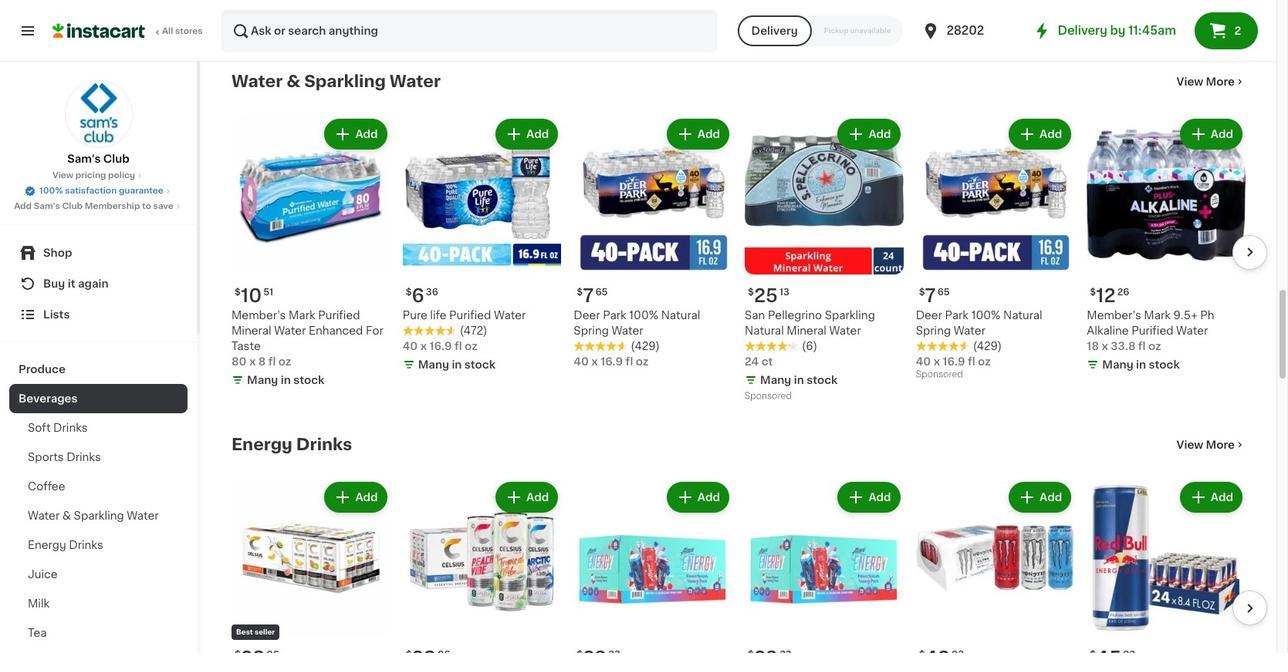 Task type: vqa. For each thing, say whether or not it's contained in the screenshot.
View More corresponding to Water & Sparkling Water
yes



Task type: describe. For each thing, give the bounding box(es) containing it.
shop
[[43, 248, 72, 259]]

service type group
[[738, 15, 903, 46]]

juice
[[28, 570, 58, 580]]

product group containing 25
[[745, 116, 904, 405]]

80
[[232, 356, 247, 367]]

natural inside san pellegrino sparkling natural mineral water
[[745, 325, 784, 336]]

$ 12 26
[[1090, 287, 1130, 305]]

1 horizontal spatial 40
[[574, 356, 589, 367]]

lists
[[43, 310, 70, 320]]

soft drinks
[[28, 423, 88, 434]]

life
[[430, 310, 447, 321]]

2
[[1235, 25, 1241, 36]]

28202 button
[[922, 9, 1015, 52]]

ph
[[1200, 310, 1215, 321]]

mark for 10
[[289, 310, 315, 321]]

0 horizontal spatial &
[[62, 511, 71, 522]]

mineral inside the "member's mark purified mineral water enhanced for taste 80 x 8 fl oz"
[[232, 325, 271, 336]]

buy it again
[[43, 279, 109, 289]]

buy
[[43, 279, 65, 289]]

coffee link
[[9, 472, 188, 502]]

best
[[236, 629, 253, 636]]

pricing
[[75, 171, 106, 180]]

fl inside member's mark 9.5+ ph alkaline purified water 18 x 33.8 fl oz
[[1138, 341, 1146, 352]]

11:45am
[[1128, 25, 1176, 36]]

51
[[263, 288, 273, 297]]

view more link for energy drinks
[[1177, 437, 1246, 453]]

pure
[[403, 310, 427, 321]]

1 horizontal spatial water & sparkling water
[[232, 73, 441, 89]]

28202
[[947, 25, 984, 36]]

1 horizontal spatial club
[[103, 154, 129, 164]]

save
[[153, 202, 174, 211]]

oz inside the "member's mark purified mineral water enhanced for taste 80 x 8 fl oz"
[[278, 356, 291, 367]]

2 (429) from the left
[[973, 341, 1002, 352]]

1 deer from the left
[[574, 310, 600, 321]]

$ inside $ 25 13
[[748, 288, 754, 297]]

beverages
[[19, 394, 78, 404]]

1 horizontal spatial 40 x 16.9 fl oz
[[574, 356, 649, 367]]

add sam's club membership to save link
[[14, 201, 183, 213]]

2 $ 7 65 from the left
[[919, 287, 950, 305]]

ct
[[762, 356, 773, 367]]

drinks for energy drinks link to the left
[[69, 540, 103, 551]]

view for water & sparkling water
[[1177, 76, 1204, 87]]

delivery button
[[738, 15, 812, 46]]

25
[[754, 287, 778, 305]]

delivery by 11:45am link
[[1033, 22, 1176, 40]]

pellegrino
[[768, 310, 822, 321]]

x inside member's mark 9.5+ ph alkaline purified water 18 x 33.8 fl oz
[[1102, 341, 1108, 352]]

sparkling inside san pellegrino sparkling natural mineral water
[[825, 310, 875, 321]]

100% satisfaction guarantee button
[[24, 182, 173, 198]]

instacart logo image
[[52, 22, 145, 40]]

x inside the "member's mark purified mineral water enhanced for taste 80 x 8 fl oz"
[[249, 356, 256, 367]]

delivery by 11:45am
[[1058, 25, 1176, 36]]

1 horizontal spatial sam's
[[67, 154, 101, 164]]

sports
[[28, 452, 64, 463]]

view more link for water & sparkling water
[[1177, 74, 1246, 89]]

0 horizontal spatial natural
[[661, 310, 700, 321]]

6
[[412, 287, 424, 305]]

enhanced
[[309, 325, 363, 336]]

8
[[258, 356, 266, 367]]

sports drinks
[[28, 452, 101, 463]]

product group containing 6
[[403, 116, 561, 376]]

12
[[1096, 287, 1116, 305]]

soft drinks link
[[9, 414, 188, 443]]

all stores
[[162, 27, 203, 36]]

stores
[[175, 27, 203, 36]]

0 horizontal spatial water & sparkling water link
[[9, 502, 188, 531]]

by
[[1110, 25, 1126, 36]]

$ 10 51
[[235, 287, 273, 305]]

member's for 12
[[1087, 310, 1141, 321]]

membership
[[85, 202, 140, 211]]

2 horizontal spatial 40
[[916, 356, 931, 367]]

1 horizontal spatial energy
[[232, 437, 293, 453]]

$ inside $ 12 26
[[1090, 288, 1096, 297]]

1 (429) from the left
[[631, 341, 660, 352]]

taste
[[232, 341, 261, 352]]

0 horizontal spatial 40
[[403, 341, 418, 352]]

again
[[78, 279, 109, 289]]

1 horizontal spatial water & sparkling water link
[[232, 72, 441, 91]]

tea
[[28, 628, 47, 639]]

24 ct
[[745, 356, 773, 367]]

milk link
[[9, 590, 188, 619]]

0 horizontal spatial 40 x 16.9 fl oz
[[403, 341, 478, 352]]

18
[[1087, 341, 1099, 352]]

sam's club logo image
[[64, 80, 132, 148]]

2 horizontal spatial 40 x 16.9 fl oz
[[916, 356, 991, 367]]

for
[[366, 325, 383, 336]]

it
[[68, 279, 75, 289]]

2 7 from the left
[[925, 287, 936, 305]]

item carousel region for energy drinks
[[210, 473, 1267, 654]]

water inside the "member's mark purified mineral water enhanced for taste 80 x 8 fl oz"
[[274, 325, 306, 336]]

1 park from the left
[[603, 310, 627, 321]]

26
[[1117, 288, 1130, 297]]

$ 25 13
[[748, 287, 790, 305]]

1 65 from the left
[[595, 288, 608, 297]]

lists link
[[9, 299, 188, 330]]

9.5+
[[1174, 310, 1198, 321]]

more for energy drinks
[[1206, 440, 1235, 450]]

soft
[[28, 423, 51, 434]]

produce
[[19, 364, 66, 375]]

view more for energy drinks
[[1177, 440, 1235, 450]]

1 vertical spatial view
[[52, 171, 73, 180]]

$ inside $ 6 36
[[406, 288, 412, 297]]

sam's club link
[[64, 80, 132, 167]]

1 many in stock button from the left
[[232, 0, 390, 28]]

coffee
[[28, 482, 65, 492]]

0 vertical spatial sparkling
[[304, 73, 386, 89]]

24
[[745, 356, 759, 367]]

water inside member's mark 9.5+ ph alkaline purified water 18 x 33.8 fl oz
[[1176, 325, 1208, 336]]

add sam's club membership to save
[[14, 202, 174, 211]]

2 button
[[1195, 12, 1258, 49]]

0 vertical spatial energy drinks link
[[232, 436, 352, 454]]

2 deer from the left
[[916, 310, 942, 321]]

0 horizontal spatial 16.9
[[430, 341, 452, 352]]

guarantee
[[119, 187, 164, 195]]



Task type: locate. For each thing, give the bounding box(es) containing it.
0 vertical spatial water & sparkling water
[[232, 73, 441, 89]]

2 mark from the left
[[1144, 310, 1171, 321]]

juice link
[[9, 560, 188, 590]]

Search field
[[222, 11, 716, 51]]

purified for mark
[[318, 310, 360, 321]]

mineral
[[232, 325, 271, 336], [787, 325, 827, 336]]

$ 6 36
[[406, 287, 438, 305]]

energy drinks link
[[232, 436, 352, 454], [9, 531, 188, 560]]

1 horizontal spatial 100%
[[629, 310, 658, 321]]

2 more from the top
[[1206, 440, 1235, 450]]

0 horizontal spatial spring
[[574, 325, 609, 336]]

36
[[426, 288, 438, 297]]

deer park 100% natural spring water
[[574, 310, 700, 336], [916, 310, 1043, 336]]

1 vertical spatial sparkling
[[825, 310, 875, 321]]

delivery inside delivery by 11:45am link
[[1058, 25, 1108, 36]]

0 horizontal spatial delivery
[[751, 25, 798, 36]]

0 horizontal spatial energy
[[28, 540, 66, 551]]

4 $ from the left
[[577, 288, 583, 297]]

0 vertical spatial sam's
[[67, 154, 101, 164]]

1 deer park 100% natural spring water from the left
[[574, 310, 700, 336]]

1 item carousel region from the top
[[210, 110, 1267, 411]]

1 vertical spatial sam's
[[34, 202, 60, 211]]

energy
[[232, 437, 293, 453], [28, 540, 66, 551]]

satisfaction
[[65, 187, 117, 195]]

1 horizontal spatial (429)
[[973, 341, 1002, 352]]

1 vertical spatial water & sparkling water
[[28, 511, 159, 522]]

0 horizontal spatial energy drinks link
[[9, 531, 188, 560]]

0 vertical spatial more
[[1206, 76, 1235, 87]]

$
[[235, 288, 241, 297], [748, 288, 754, 297], [406, 288, 412, 297], [577, 288, 583, 297], [919, 288, 925, 297], [1090, 288, 1096, 297]]

1 vertical spatial &
[[62, 511, 71, 522]]

1 horizontal spatial many in stock button
[[745, 0, 904, 28]]

delivery inside button
[[751, 25, 798, 36]]

1 horizontal spatial delivery
[[1058, 25, 1108, 36]]

13
[[780, 288, 790, 297]]

best seller button
[[232, 479, 390, 654]]

(6)
[[802, 341, 817, 352]]

1 horizontal spatial deer
[[916, 310, 942, 321]]

5 $ from the left
[[919, 288, 925, 297]]

drinks for soft drinks link
[[53, 423, 88, 434]]

6 $ from the left
[[1090, 288, 1096, 297]]

purified
[[318, 310, 360, 321], [449, 310, 491, 321], [1132, 325, 1174, 336]]

item carousel region containing 10
[[210, 110, 1267, 411]]

1 horizontal spatial 65
[[938, 288, 950, 297]]

★★★★★
[[403, 325, 457, 336], [403, 325, 457, 336], [745, 341, 799, 352], [745, 341, 799, 352], [574, 341, 628, 352], [574, 341, 628, 352], [916, 341, 970, 352], [916, 341, 970, 352]]

sam's up shop
[[34, 202, 60, 211]]

1 horizontal spatial natural
[[745, 325, 784, 336]]

purified for life
[[449, 310, 491, 321]]

2 view more from the top
[[1177, 440, 1235, 450]]

water & sparkling water link
[[232, 72, 441, 91], [9, 502, 188, 531]]

2 item carousel region from the top
[[210, 473, 1267, 654]]

sam's up pricing
[[67, 154, 101, 164]]

1 vertical spatial view more link
[[1177, 437, 1246, 453]]

1 mineral from the left
[[232, 325, 271, 336]]

2 horizontal spatial sparkling
[[825, 310, 875, 321]]

1 vertical spatial energy drinks
[[28, 540, 103, 551]]

1 horizontal spatial 7
[[925, 287, 936, 305]]

0 horizontal spatial sparkling
[[74, 511, 124, 522]]

view pricing policy
[[52, 171, 135, 180]]

view for energy drinks
[[1177, 440, 1204, 450]]

0 vertical spatial water & sparkling water link
[[232, 72, 441, 91]]

delivery for delivery by 11:45am
[[1058, 25, 1108, 36]]

product group containing many in stock
[[745, 0, 904, 42]]

view more
[[1177, 76, 1235, 87], [1177, 440, 1235, 450]]

$ inside $ 10 51
[[235, 288, 241, 297]]

member's down $ 10 51
[[232, 310, 286, 321]]

2 deer park 100% natural spring water from the left
[[916, 310, 1043, 336]]

product group containing 12
[[1087, 116, 1246, 376]]

many in stock button
[[232, 0, 390, 28], [745, 0, 904, 28]]

1 horizontal spatial energy drinks
[[232, 437, 352, 453]]

1 view more from the top
[[1177, 76, 1235, 87]]

1 more from the top
[[1206, 76, 1235, 87]]

0 horizontal spatial 100%
[[39, 187, 63, 195]]

1 horizontal spatial park
[[945, 310, 969, 321]]

1 mark from the left
[[289, 310, 315, 321]]

beverages link
[[9, 384, 188, 414]]

1 vertical spatial water & sparkling water link
[[9, 502, 188, 531]]

0 horizontal spatial member's
[[232, 310, 286, 321]]

club down the satisfaction
[[62, 202, 83, 211]]

add button
[[326, 120, 386, 148], [497, 120, 557, 148], [668, 120, 728, 148], [839, 120, 899, 148], [1010, 120, 1070, 148], [1182, 120, 1241, 148], [326, 484, 386, 511], [497, 484, 557, 511], [668, 484, 728, 511], [839, 484, 899, 511], [1010, 484, 1070, 511], [1182, 484, 1241, 511]]

sports drinks link
[[9, 443, 188, 472]]

san
[[745, 310, 765, 321]]

2 65 from the left
[[938, 288, 950, 297]]

2 mineral from the left
[[787, 325, 827, 336]]

san pellegrino sparkling natural mineral water
[[745, 310, 875, 336]]

mark for 12
[[1144, 310, 1171, 321]]

2 horizontal spatial natural
[[1003, 310, 1043, 321]]

in
[[281, 12, 291, 22], [794, 12, 804, 22], [452, 359, 462, 370], [1136, 359, 1146, 370], [281, 375, 291, 386], [794, 375, 804, 386]]

0 horizontal spatial water & sparkling water
[[28, 511, 159, 522]]

0 horizontal spatial 65
[[595, 288, 608, 297]]

many in stock
[[247, 12, 324, 22], [760, 12, 838, 22], [418, 359, 496, 370], [1103, 359, 1180, 370], [247, 375, 324, 386], [760, 375, 838, 386]]

1 horizontal spatial mineral
[[787, 325, 827, 336]]

2 many in stock button from the left
[[745, 0, 904, 28]]

40 x 16.9 fl oz
[[403, 341, 478, 352], [574, 356, 649, 367], [916, 356, 991, 367]]

(429)
[[631, 341, 660, 352], [973, 341, 1002, 352]]

0 vertical spatial view
[[1177, 76, 1204, 87]]

mark inside the "member's mark purified mineral water enhanced for taste 80 x 8 fl oz"
[[289, 310, 315, 321]]

milk
[[28, 599, 50, 610]]

add
[[355, 129, 378, 140], [526, 129, 549, 140], [698, 129, 720, 140], [869, 129, 891, 140], [1040, 129, 1062, 140], [1211, 129, 1233, 140], [14, 202, 32, 211], [355, 492, 378, 503], [526, 492, 549, 503], [698, 492, 720, 503], [869, 492, 891, 503], [1040, 492, 1062, 503], [1211, 492, 1233, 503]]

oz
[[465, 341, 478, 352], [1149, 341, 1161, 352], [278, 356, 291, 367], [636, 356, 649, 367], [978, 356, 991, 367]]

more for water & sparkling water
[[1206, 76, 1235, 87]]

all
[[162, 27, 173, 36]]

0 horizontal spatial deer park 100% natural spring water
[[574, 310, 700, 336]]

2 horizontal spatial purified
[[1132, 325, 1174, 336]]

item carousel region containing add
[[210, 473, 1267, 654]]

0 horizontal spatial $ 7 65
[[577, 287, 608, 305]]

member's for 10
[[232, 310, 286, 321]]

mark inside member's mark 9.5+ ph alkaline purified water 18 x 33.8 fl oz
[[1144, 310, 1171, 321]]

100% inside "button"
[[39, 187, 63, 195]]

mark up enhanced
[[289, 310, 315, 321]]

0 horizontal spatial mineral
[[232, 325, 271, 336]]

alkaline
[[1087, 325, 1129, 336]]

water inside san pellegrino sparkling natural mineral water
[[829, 325, 861, 336]]

0 vertical spatial energy
[[232, 437, 293, 453]]

mineral inside san pellegrino sparkling natural mineral water
[[787, 325, 827, 336]]

2 park from the left
[[945, 310, 969, 321]]

produce link
[[9, 355, 188, 384]]

deer
[[574, 310, 600, 321], [916, 310, 942, 321]]

fl inside the "member's mark purified mineral water enhanced for taste 80 x 8 fl oz"
[[268, 356, 276, 367]]

mark
[[289, 310, 315, 321], [1144, 310, 1171, 321]]

1 vertical spatial energy drinks link
[[9, 531, 188, 560]]

0 vertical spatial &
[[287, 73, 300, 89]]

club up policy
[[103, 154, 129, 164]]

0 horizontal spatial club
[[62, 202, 83, 211]]

0 horizontal spatial sam's
[[34, 202, 60, 211]]

tea link
[[9, 619, 188, 648]]

1 member's from the left
[[232, 310, 286, 321]]

1 vertical spatial more
[[1206, 440, 1235, 450]]

view pricing policy link
[[52, 170, 144, 182]]

mineral up (6)
[[787, 325, 827, 336]]

0 horizontal spatial 7
[[583, 287, 594, 305]]

0 horizontal spatial energy drinks
[[28, 540, 103, 551]]

0 vertical spatial club
[[103, 154, 129, 164]]

member's mark 9.5+ ph alkaline purified water 18 x 33.8 fl oz
[[1087, 310, 1215, 352]]

1 7 from the left
[[583, 287, 594, 305]]

1 horizontal spatial spring
[[916, 325, 951, 336]]

purified up enhanced
[[318, 310, 360, 321]]

10
[[241, 287, 262, 305]]

1 view more link from the top
[[1177, 74, 1246, 89]]

2 horizontal spatial 100%
[[972, 310, 1001, 321]]

0 horizontal spatial purified
[[318, 310, 360, 321]]

1 horizontal spatial 16.9
[[601, 356, 623, 367]]

member's inside the "member's mark purified mineral water enhanced for taste 80 x 8 fl oz"
[[232, 310, 286, 321]]

best seller
[[236, 629, 275, 636]]

purified up "33.8" at the right bottom
[[1132, 325, 1174, 336]]

park
[[603, 310, 627, 321], [945, 310, 969, 321]]

0 horizontal spatial mark
[[289, 310, 315, 321]]

33.8
[[1111, 341, 1136, 352]]

2 member's from the left
[[1087, 310, 1141, 321]]

2 spring from the left
[[916, 325, 951, 336]]

sponsored badge image
[[916, 13, 963, 22], [745, 29, 792, 38], [916, 371, 963, 379], [745, 392, 792, 401]]

purified inside member's mark 9.5+ ph alkaline purified water 18 x 33.8 fl oz
[[1132, 325, 1174, 336]]

1 horizontal spatial deer park 100% natural spring water
[[916, 310, 1043, 336]]

0 horizontal spatial many in stock button
[[232, 0, 390, 28]]

purified up (472)
[[449, 310, 491, 321]]

mineral up taste
[[232, 325, 271, 336]]

2 horizontal spatial 16.9
[[943, 356, 965, 367]]

drinks for sports drinks link
[[67, 452, 101, 463]]

product group
[[745, 0, 904, 42], [232, 116, 390, 391], [403, 116, 561, 376], [574, 116, 733, 369], [745, 116, 904, 405], [916, 116, 1075, 383], [1087, 116, 1246, 376], [232, 479, 390, 654], [403, 479, 561, 654], [574, 479, 733, 654], [745, 479, 904, 654], [916, 479, 1075, 654], [1087, 479, 1246, 654]]

2 $ from the left
[[748, 288, 754, 297]]

1 spring from the left
[[574, 325, 609, 336]]

sam's club
[[67, 154, 129, 164]]

2 vertical spatial view
[[1177, 440, 1204, 450]]

member's up the alkaline
[[1087, 310, 1141, 321]]

shop link
[[9, 238, 188, 269]]

item carousel region for water & sparkling water
[[210, 110, 1267, 411]]

1 horizontal spatial sparkling
[[304, 73, 386, 89]]

1 $ from the left
[[235, 288, 241, 297]]

stock
[[293, 12, 324, 22], [807, 12, 838, 22], [465, 359, 496, 370], [1149, 359, 1180, 370], [293, 375, 324, 386], [807, 375, 838, 386]]

view
[[1177, 76, 1204, 87], [52, 171, 73, 180], [1177, 440, 1204, 450]]

1 vertical spatial club
[[62, 202, 83, 211]]

1 horizontal spatial &
[[287, 73, 300, 89]]

1 vertical spatial energy
[[28, 540, 66, 551]]

None search field
[[221, 9, 717, 52]]

water & sparkling water
[[232, 73, 441, 89], [28, 511, 159, 522]]

1 horizontal spatial energy drinks link
[[232, 436, 352, 454]]

0 vertical spatial item carousel region
[[210, 110, 1267, 411]]

x
[[420, 341, 427, 352], [1102, 341, 1108, 352], [249, 356, 256, 367], [592, 356, 598, 367], [934, 356, 940, 367]]

0 vertical spatial view more link
[[1177, 74, 1246, 89]]

1 horizontal spatial member's
[[1087, 310, 1141, 321]]

1 $ 7 65 from the left
[[577, 287, 608, 305]]

energy drinks
[[232, 437, 352, 453], [28, 540, 103, 551]]

seller
[[255, 629, 275, 636]]

100% satisfaction guarantee
[[39, 187, 164, 195]]

policy
[[108, 171, 135, 180]]

buy it again link
[[9, 269, 188, 299]]

1 horizontal spatial mark
[[1144, 310, 1171, 321]]

view more for water & sparkling water
[[1177, 76, 1235, 87]]

to
[[142, 202, 151, 211]]

1 vertical spatial item carousel region
[[210, 473, 1267, 654]]

3 $ from the left
[[406, 288, 412, 297]]

0 horizontal spatial deer
[[574, 310, 600, 321]]

0 vertical spatial view more
[[1177, 76, 1235, 87]]

0 horizontal spatial (429)
[[631, 341, 660, 352]]

0 horizontal spatial park
[[603, 310, 627, 321]]

delivery for delivery
[[751, 25, 798, 36]]

member's inside member's mark 9.5+ ph alkaline purified water 18 x 33.8 fl oz
[[1087, 310, 1141, 321]]

0 vertical spatial energy drinks
[[232, 437, 352, 453]]

pure life purified water
[[403, 310, 526, 321]]

item carousel region
[[210, 110, 1267, 411], [210, 473, 1267, 654]]

all stores link
[[52, 9, 204, 52]]

product group containing 10
[[232, 116, 390, 391]]

more
[[1206, 76, 1235, 87], [1206, 440, 1235, 450]]

many
[[247, 12, 278, 22], [760, 12, 791, 22], [418, 359, 449, 370], [1103, 359, 1134, 370], [247, 375, 278, 386], [760, 375, 791, 386]]

member's mark purified mineral water enhanced for taste 80 x 8 fl oz
[[232, 310, 383, 367]]

1 horizontal spatial purified
[[449, 310, 491, 321]]

sparkling
[[304, 73, 386, 89], [825, 310, 875, 321], [74, 511, 124, 522]]

16.9
[[430, 341, 452, 352], [601, 356, 623, 367], [943, 356, 965, 367]]

purified inside the "member's mark purified mineral water enhanced for taste 80 x 8 fl oz"
[[318, 310, 360, 321]]

2 vertical spatial sparkling
[[74, 511, 124, 522]]

(472)
[[460, 325, 487, 336]]

1 vertical spatial view more
[[1177, 440, 1235, 450]]

mark left "9.5+"
[[1144, 310, 1171, 321]]

1 horizontal spatial $ 7 65
[[919, 287, 950, 305]]

65
[[595, 288, 608, 297], [938, 288, 950, 297]]

2 view more link from the top
[[1177, 437, 1246, 453]]

oz inside member's mark 9.5+ ph alkaline purified water 18 x 33.8 fl oz
[[1149, 341, 1161, 352]]



